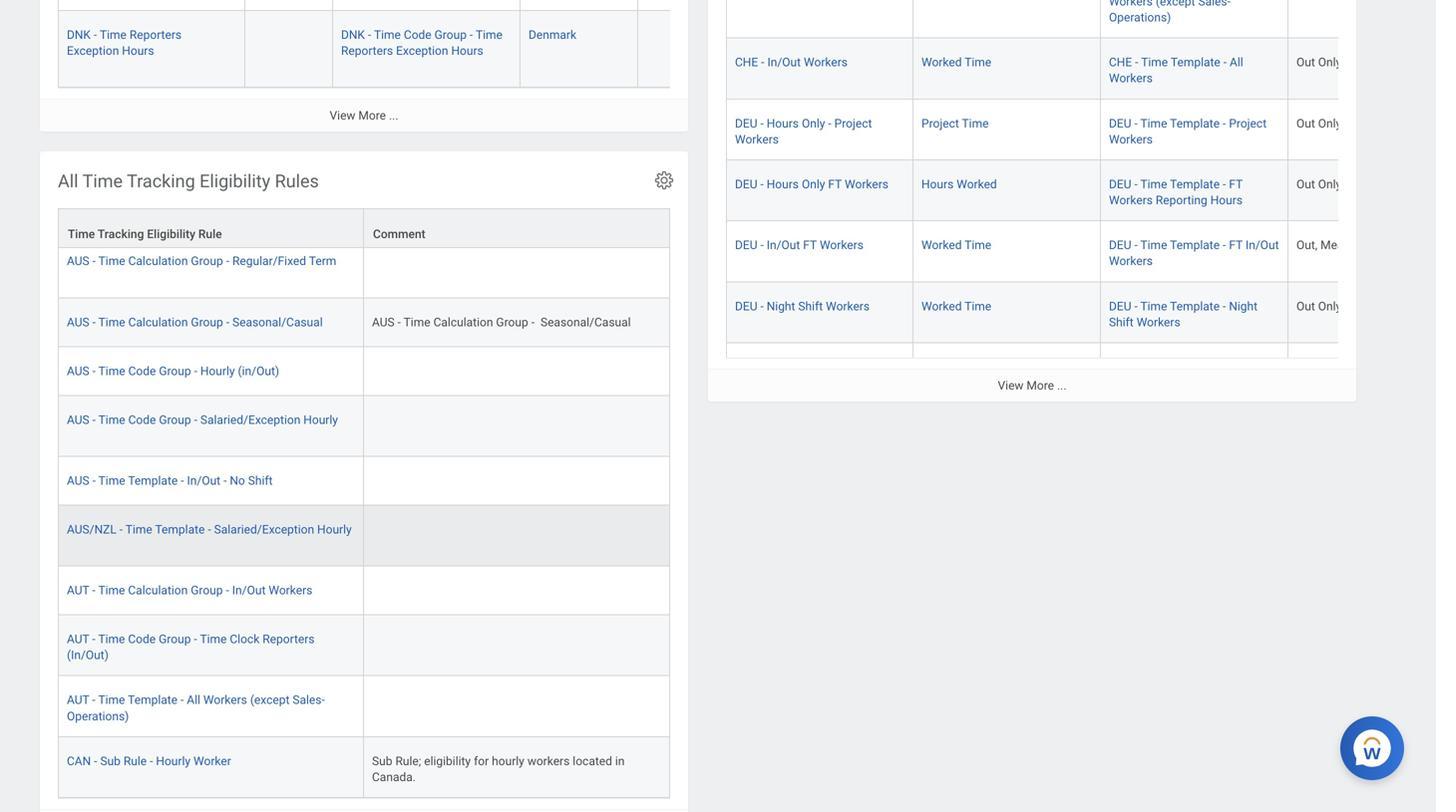 Task type: locate. For each thing, give the bounding box(es) containing it.
1 horizontal spatial ...
[[1057, 379, 1067, 393]]

ft
[[828, 178, 842, 191], [1229, 178, 1243, 191], [803, 238, 817, 252], [1229, 238, 1243, 252]]

0 vertical spatial view more ...
[[330, 109, 398, 123]]

template down deu - time template - night shift workers
[[1172, 360, 1221, 374]]

0 horizontal spatial exception
[[67, 44, 119, 58]]

2 aut from the top
[[67, 633, 89, 647]]

1 horizontal spatial more
[[1027, 379, 1054, 393]]

worked time link for che - in/out workers
[[922, 52, 992, 69]]

aut for aut - time calculation group - in/out workers
[[67, 584, 89, 598]]

hourly down aus - time template - in/out - no shift row
[[317, 523, 352, 537]]

all inside aut - time template - all workers (except sales- operations)
[[187, 694, 200, 708]]

2 night from the left
[[1229, 299, 1258, 313]]

in/out up deu - hours only - project workers link
[[767, 56, 801, 69]]

calculation for aus - time calculation group -  regular/fixed term 'link'
[[128, 254, 188, 268]]

time inside che - time template - all workers
[[1141, 56, 1168, 69]]

hours inside 'deu - time template - ft workers reporting hours'
[[1211, 194, 1243, 208]]

salaried/exception down no
[[214, 523, 314, 537]]

hours inside dnk - time reporters exception hours
[[122, 44, 154, 58]]

template for che - time template - all workers
[[1171, 56, 1221, 69]]

deu down deu - in/out ft workers
[[735, 299, 757, 313]]

0 vertical spatial tracking
[[127, 171, 195, 192]]

deu for deu - hours only ft workers
[[735, 178, 757, 191]]

workers up deu - time template - night shift workers 'link'
[[1109, 255, 1153, 268]]

aus inside row
[[67, 474, 89, 488]]

ft up the deu - night shift workers "link"
[[803, 238, 817, 252]]

group inside dnk - time code group - time reporters exception hours
[[434, 28, 467, 42]]

view more ... link for dnk - time code group - time reporters exception hours
[[40, 99, 688, 132]]

tracking inside popup button
[[98, 228, 144, 241]]

view inside "all time entry templates" element
[[998, 379, 1024, 393]]

worked for deu - time template - ft in/out workers
[[922, 238, 962, 252]]

dnk - hours - project workers link
[[735, 356, 894, 374]]

2 sub from the left
[[372, 755, 392, 769]]

template for deu - time template - project workers
[[1170, 117, 1220, 130]]

1 out only element from the top
[[1297, 52, 1342, 69]]

2 vertical spatial worked time
[[922, 299, 992, 313]]

group inside "link"
[[159, 364, 191, 378]]

1 out from the top
[[1297, 56, 1315, 69]]

in
[[615, 755, 625, 769]]

aus - time code group - hourly (in/out)
[[67, 364, 279, 378]]

0 vertical spatial worked time
[[922, 56, 992, 69]]

1 horizontal spatial night
[[1229, 299, 1258, 313]]

aus - time calculation group -  seasonal/casual down comment popup button at the left top of the page
[[372, 315, 631, 329]]

out only element
[[1297, 52, 1342, 69], [1297, 113, 1342, 130], [1297, 174, 1342, 191], [1297, 296, 1342, 313], [1297, 356, 1342, 374]]

out only for project
[[1297, 117, 1342, 130]]

che inside che - time template - all workers
[[1109, 56, 1132, 69]]

code
[[404, 28, 432, 42], [128, 364, 156, 378], [128, 413, 156, 427], [128, 633, 156, 647]]

template for aus - time template - in/out - no shift
[[128, 474, 178, 488]]

hourly left '(in/out)'
[[200, 364, 235, 378]]

1 vertical spatial tracking
[[98, 228, 144, 241]]

1 horizontal spatial view
[[998, 379, 1024, 393]]

workers inside 'deu - time template - ft workers reporting hours'
[[1109, 194, 1153, 208]]

exception
[[67, 44, 119, 58], [396, 44, 448, 58]]

rules
[[275, 171, 319, 192]]

out only for ft
[[1297, 178, 1342, 191]]

template up operations)
[[128, 694, 178, 708]]

workers inside aut - time template - all workers (except sales- operations)
[[203, 694, 247, 708]]

night inside deu - time template - night shift workers
[[1229, 299, 1258, 313]]

deu up dnk - time template - project link
[[1109, 299, 1131, 313]]

hourly
[[200, 364, 235, 378], [303, 413, 338, 427], [317, 523, 352, 537], [156, 755, 191, 769]]

row containing dnk - hours - project workers
[[726, 344, 1436, 405]]

view more ... inside "all time entry templates" element
[[998, 379, 1067, 393]]

template down che - time template - all workers
[[1170, 117, 1220, 130]]

1 vertical spatial view
[[998, 379, 1024, 393]]

view for che - time template - all workers
[[998, 379, 1024, 393]]

eligibility
[[200, 171, 270, 192], [147, 228, 195, 241]]

1 horizontal spatial exception
[[396, 44, 448, 58]]

reporting
[[1156, 194, 1208, 208]]

che up deu - time template - project workers link
[[1109, 56, 1132, 69]]

worked time link
[[922, 52, 992, 69], [922, 235, 992, 252], [922, 296, 992, 313]]

aus inside 'row'
[[67, 413, 89, 427]]

workers up deu - hours only ft workers 'link'
[[735, 133, 779, 147]]

deu down the che - in/out workers
[[735, 117, 757, 130]]

workers up dnk - hours - project workers link
[[826, 299, 870, 313]]

worked for che - time template - all workers
[[922, 56, 962, 69]]

only for row containing deu - night shift workers
[[1318, 299, 1342, 313]]

2 seasonal/casual from the left
[[541, 315, 631, 329]]

worked
[[922, 56, 962, 69], [957, 178, 997, 191], [922, 238, 962, 252], [922, 299, 962, 313]]

3 out from the top
[[1297, 178, 1315, 191]]

aus for hourly
[[67, 413, 89, 427]]

aut - time calculation group - in/out workers row
[[58, 567, 670, 616]]

aus for term
[[67, 254, 89, 268]]

2 horizontal spatial all
[[1230, 56, 1243, 69]]

only inside deu - hours only ft workers 'link'
[[802, 178, 825, 191]]

sales-
[[293, 694, 325, 708]]

2 horizontal spatial reporters
[[341, 44, 393, 58]]

deu inside the deu - time template - ft in/out workers
[[1109, 238, 1131, 252]]

group inside 'row'
[[159, 413, 191, 427]]

4 out only element from the top
[[1297, 296, 1342, 313]]

1 vertical spatial salaried/exception
[[214, 523, 314, 537]]

0 vertical spatial all
[[1230, 56, 1243, 69]]

dnk inside dnk - hours - project workers link
[[735, 360, 759, 374]]

out, meal and break
[[1297, 238, 1403, 252]]

located
[[573, 755, 612, 769]]

aus for (in/out)
[[67, 364, 89, 378]]

2 che from the left
[[1109, 56, 1132, 69]]

deu - time template - ft in/out workers link
[[1109, 235, 1279, 268]]

0 vertical spatial shift
[[798, 299, 823, 313]]

shift up dnk - time template - project link
[[1109, 316, 1134, 329]]

1 vertical spatial aut
[[67, 633, 89, 647]]

dnk - time code group - time reporters exception hours link
[[341, 24, 503, 58]]

sub up the canada.
[[372, 755, 392, 769]]

dnk inside dnk - time template - project link
[[1109, 360, 1133, 374]]

deu inside "link"
[[735, 299, 757, 313]]

view more ... link for che - time template - all workers
[[708, 369, 1356, 402]]

in/out left out,
[[1246, 238, 1279, 252]]

code inside "link"
[[128, 364, 156, 378]]

1 vertical spatial reporters
[[341, 44, 393, 58]]

workers down deu - hours only ft workers
[[820, 238, 864, 252]]

rule up aus - time calculation group -  regular/fixed term 'link'
[[198, 228, 222, 241]]

hours inside deu - hours only ft workers 'link'
[[767, 178, 799, 191]]

1 vertical spatial worked time link
[[922, 235, 992, 252]]

workers left (except
[[203, 694, 247, 708]]

group inside aut - time code group - time clock reporters (in/out)
[[159, 633, 191, 647]]

0 vertical spatial reporters
[[130, 28, 182, 42]]

aut inside aut - time code group - time clock reporters (in/out)
[[67, 633, 89, 647]]

calculation inside row
[[128, 584, 188, 598]]

code inside aut - time code group - time clock reporters (in/out)
[[128, 633, 156, 647]]

deu down deu - hours only - project workers
[[735, 178, 757, 191]]

code for aus - time code group - hourly (in/out)
[[128, 364, 156, 378]]

shift right no
[[248, 474, 273, 488]]

2 vertical spatial reporters
[[263, 633, 315, 647]]

rule right the can on the bottom of the page
[[124, 755, 147, 769]]

template down 'reporting'
[[1170, 238, 1220, 252]]

deu inside 'deu - time template - ft workers reporting hours'
[[1109, 178, 1131, 191]]

row containing deu - hours only - project workers
[[726, 100, 1436, 161]]

all time tracking eligibility rules element
[[40, 152, 688, 813]]

0 vertical spatial aut
[[67, 584, 89, 598]]

all down aut - time code group - time clock reporters (in/out) at the bottom left of page
[[187, 694, 200, 708]]

hourly down aus - time code group - hourly (in/out) row
[[303, 413, 338, 427]]

shift
[[798, 299, 823, 313], [1109, 316, 1134, 329], [248, 474, 273, 488]]

template for dnk - time template - project
[[1172, 360, 1221, 374]]

time tracking eligibility rule
[[68, 228, 222, 241]]

1 vertical spatial view more ...
[[998, 379, 1067, 393]]

1 horizontal spatial rule
[[198, 228, 222, 241]]

2 vertical spatial aut
[[67, 694, 89, 708]]

1 worked time from the top
[[922, 56, 992, 69]]

aus - time calculation group -  seasonal/casual up aus - time code group - hourly (in/out) "link"
[[67, 315, 323, 329]]

0 horizontal spatial che
[[735, 56, 758, 69]]

1 horizontal spatial sub
[[372, 755, 392, 769]]

reporters inside dnk - time reporters exception hours
[[130, 28, 182, 42]]

2 worked time from the top
[[922, 238, 992, 252]]

deu inside deu - hours only - project workers
[[735, 117, 757, 130]]

deu inside 'link'
[[735, 178, 757, 191]]

deu - time template - project workers link
[[1109, 113, 1267, 147]]

template up deu - time template - project workers link
[[1171, 56, 1221, 69]]

2 vertical spatial worked time link
[[922, 296, 992, 313]]

shift up dnk - hours - project workers link
[[798, 299, 823, 313]]

0 horizontal spatial view more ...
[[330, 109, 398, 123]]

deu for deu - time template - project workers
[[1109, 117, 1131, 130]]

dnk inside dnk - time reporters exception hours
[[67, 28, 91, 42]]

aut
[[67, 584, 89, 598], [67, 633, 89, 647], [67, 694, 89, 708]]

hourly inside row
[[317, 523, 352, 537]]

template inside aut - time template - all workers (except sales- operations)
[[128, 694, 178, 708]]

template for deu - time template - night shift workers
[[1170, 299, 1220, 313]]

che
[[735, 56, 758, 69], [1109, 56, 1132, 69]]

project time
[[922, 117, 989, 130], [922, 360, 989, 374]]

ft left out,
[[1229, 238, 1243, 252]]

aut - time template - all workers (except sales- operations) link
[[67, 690, 325, 724]]

hourly inside 'row'
[[303, 413, 338, 427]]

deu down deu - time template - project workers
[[1109, 178, 1131, 191]]

1 vertical spatial rule
[[124, 755, 147, 769]]

time inside aut - time template - all workers (except sales- operations)
[[98, 694, 125, 708]]

0 horizontal spatial night
[[767, 299, 795, 313]]

in/out left no
[[187, 474, 221, 488]]

out,
[[1297, 238, 1318, 252]]

3 worked time from the top
[[922, 299, 992, 313]]

2 out only from the top
[[1297, 117, 1342, 130]]

all inside che - time template - all workers
[[1230, 56, 1243, 69]]

tracking up aus - time calculation group -  regular/fixed term 'link'
[[98, 228, 144, 241]]

1 horizontal spatial che
[[1109, 56, 1132, 69]]

only
[[1318, 56, 1342, 69], [802, 117, 825, 130], [1318, 117, 1342, 130], [802, 178, 825, 191], [1318, 178, 1342, 191], [1318, 299, 1342, 313], [1318, 360, 1342, 374]]

workers up deu - time template - project workers link
[[1109, 72, 1153, 86]]

out for all
[[1297, 56, 1315, 69]]

hours inside dnk - hours - project workers link
[[768, 360, 800, 374]]

2 out from the top
[[1297, 117, 1315, 130]]

denmark
[[529, 28, 577, 42]]

workers up dnk - time template - project link
[[1137, 316, 1181, 329]]

0 vertical spatial rule
[[198, 228, 222, 241]]

workers up deu - time template - ft workers reporting hours link
[[1109, 133, 1153, 147]]

all up time tracking eligibility rule
[[58, 171, 78, 192]]

deu down 'deu - time template - ft workers reporting hours'
[[1109, 238, 1131, 252]]

workers inside the deu - time template - ft in/out workers
[[1109, 255, 1153, 268]]

4 out from the top
[[1297, 299, 1315, 313]]

0 vertical spatial view
[[330, 109, 355, 123]]

template up 'reporting'
[[1170, 178, 1220, 191]]

1 out only from the top
[[1297, 56, 1342, 69]]

ft down deu - hours only - project workers
[[828, 178, 842, 191]]

workers left 'reporting'
[[1109, 194, 1153, 208]]

0 horizontal spatial all
[[58, 171, 78, 192]]

0 horizontal spatial ...
[[389, 109, 398, 123]]

template up aus/nzl - time template - salaried/exception hourly link on the left bottom of page
[[128, 474, 178, 488]]

1 horizontal spatial all
[[187, 694, 200, 708]]

2 worked time link from the top
[[922, 235, 992, 252]]

out
[[1297, 56, 1315, 69], [1297, 117, 1315, 130], [1297, 178, 1315, 191], [1297, 299, 1315, 313], [1297, 360, 1315, 374]]

rule
[[198, 228, 222, 241], [124, 755, 147, 769]]

(in/out)
[[238, 364, 279, 378]]

...
[[389, 109, 398, 123], [1057, 379, 1067, 393]]

more inside "all time entry templates" element
[[1027, 379, 1054, 393]]

deu - night shift workers
[[735, 299, 870, 313]]

template down the deu - time template - ft in/out workers
[[1170, 299, 1220, 313]]

che up deu - hours only - project workers link
[[735, 56, 758, 69]]

2 out only element from the top
[[1297, 113, 1342, 130]]

deu - in/out ft workers
[[735, 238, 864, 252]]

workers inside che - time template - all workers
[[1109, 72, 1153, 86]]

0 vertical spatial project time link
[[922, 113, 989, 130]]

dnk - time code group - time reporters exception hours
[[341, 28, 503, 58]]

0 vertical spatial eligibility
[[200, 171, 270, 192]]

1 vertical spatial eligibility
[[147, 228, 195, 241]]

dnk - hours - project workers
[[735, 360, 894, 374]]

deu up the deu - night shift workers "link"
[[735, 238, 757, 252]]

group inside row
[[191, 584, 223, 598]]

dnk inside dnk - time code group - time reporters exception hours
[[341, 28, 365, 42]]

deu - time template - ft workers reporting hours
[[1109, 178, 1243, 208]]

for
[[474, 755, 489, 769]]

all time tracking eligibility rules
[[58, 171, 319, 192]]

deu - time template - ft in/out workers
[[1109, 238, 1279, 268]]

eligibility up aus - time calculation group -  regular/fixed term 'link'
[[147, 228, 195, 241]]

0 horizontal spatial reporters
[[130, 28, 182, 42]]

night down deu - in/out ft workers
[[767, 299, 795, 313]]

0 horizontal spatial rule
[[124, 755, 147, 769]]

night
[[767, 299, 795, 313], [1229, 299, 1258, 313]]

dnk for dnk - hours - project workers
[[735, 360, 759, 374]]

1 horizontal spatial shift
[[798, 299, 823, 313]]

0 horizontal spatial seasonal/casual
[[232, 315, 323, 329]]

0 vertical spatial ...
[[389, 109, 398, 123]]

view more ...
[[330, 109, 398, 123], [998, 379, 1067, 393]]

aus - time calculation group -  regular/fixed term
[[67, 254, 336, 268]]

in/out
[[767, 56, 801, 69], [767, 238, 800, 252], [1246, 238, 1279, 252], [187, 474, 221, 488], [232, 584, 266, 598]]

rule inside popup button
[[198, 228, 222, 241]]

project time link
[[922, 113, 989, 130], [922, 356, 989, 374]]

deu - night shift workers link
[[735, 296, 870, 313]]

deu for deu - hours only - project workers
[[735, 117, 757, 130]]

che for che - time template - all workers
[[1109, 56, 1132, 69]]

1 night from the left
[[767, 299, 795, 313]]

deu - hours only - project workers link
[[735, 113, 872, 147]]

view inside the all time code groups - admin element
[[330, 109, 355, 123]]

group for clock
[[159, 633, 191, 647]]

workers down aus/nzl - time template - salaried/exception hourly row
[[269, 584, 312, 598]]

0 vertical spatial worked time link
[[922, 52, 992, 69]]

view
[[330, 109, 355, 123], [998, 379, 1024, 393]]

group for reporters
[[434, 28, 467, 42]]

clock
[[230, 633, 260, 647]]

2 horizontal spatial shift
[[1109, 316, 1134, 329]]

row
[[58, 0, 1013, 11], [726, 0, 1436, 39], [58, 11, 1013, 88], [726, 39, 1436, 100], [726, 100, 1436, 161], [726, 161, 1436, 222], [58, 209, 670, 249], [726, 222, 1436, 283], [726, 283, 1436, 344], [58, 298, 670, 347], [726, 344, 1436, 405], [58, 738, 670, 799]]

aus - time code group - hourly (in/out) link
[[67, 360, 279, 378]]

1 vertical spatial more
[[1027, 379, 1054, 393]]

all
[[1230, 56, 1243, 69], [58, 171, 78, 192], [187, 694, 200, 708]]

3 out only element from the top
[[1297, 174, 1342, 191]]

0 vertical spatial project time
[[922, 117, 989, 130]]

aut up (in/out)
[[67, 633, 89, 647]]

... inside "all time entry templates" element
[[1057, 379, 1067, 393]]

0 vertical spatial more
[[358, 109, 386, 123]]

deu - time template - ft workers reporting hours link
[[1109, 174, 1243, 208]]

5 out only from the top
[[1297, 360, 1342, 374]]

deu for deu - time template - ft in/out workers
[[1109, 238, 1131, 252]]

project inside deu - time template - project workers
[[1229, 117, 1267, 130]]

night down the deu - time template - ft in/out workers
[[1229, 299, 1258, 313]]

3 aut from the top
[[67, 694, 89, 708]]

template inside the deu - time template - ft in/out workers
[[1170, 238, 1220, 252]]

1 vertical spatial project time
[[922, 360, 989, 374]]

aut up operations)
[[67, 694, 89, 708]]

template inside deu - time template - project workers
[[1170, 117, 1220, 130]]

dnk - time template - project
[[1109, 360, 1268, 374]]

code for aus - time code group - salaried/exception hourly
[[128, 413, 156, 427]]

worked time for che - in/out workers
[[922, 56, 992, 69]]

0 vertical spatial view more ... link
[[40, 99, 688, 132]]

time
[[100, 28, 127, 42], [374, 28, 401, 42], [476, 28, 503, 42], [965, 56, 992, 69], [1141, 56, 1168, 69], [962, 117, 989, 130], [1140, 117, 1167, 130], [82, 171, 123, 192], [1140, 178, 1167, 191], [68, 228, 95, 241], [965, 238, 992, 252], [1140, 238, 1167, 252], [98, 254, 125, 268], [965, 299, 992, 313], [1140, 299, 1167, 313], [98, 315, 125, 329], [404, 315, 430, 329], [962, 360, 989, 374], [1142, 360, 1169, 374], [98, 364, 125, 378], [98, 413, 125, 427], [98, 474, 125, 488], [125, 523, 152, 537], [98, 584, 125, 598], [98, 633, 125, 647], [200, 633, 227, 647], [98, 694, 125, 708]]

view more ... inside the all time code groups - admin element
[[330, 109, 398, 123]]

code inside dnk - time code group - time reporters exception hours
[[404, 28, 432, 42]]

2 vertical spatial all
[[187, 694, 200, 708]]

aut - time template - all workers (except sales- operations) row
[[58, 677, 670, 738]]

aus - time template - in/out - no shift
[[67, 474, 273, 488]]

aut down aus/nzl
[[67, 584, 89, 598]]

aus - time code group - salaried/exception hourly link
[[67, 409, 338, 427]]

1 horizontal spatial view more ...
[[998, 379, 1067, 393]]

dnk for dnk - time code group - time reporters exception hours
[[341, 28, 365, 42]]

ft down deu - time template - project workers
[[1229, 178, 1243, 191]]

1 horizontal spatial reporters
[[263, 633, 315, 647]]

worked time
[[922, 56, 992, 69], [922, 238, 992, 252], [922, 299, 992, 313]]

code for dnk - time code group - time reporters exception hours
[[404, 28, 432, 42]]

0 vertical spatial salaried/exception
[[200, 413, 301, 427]]

all for aut - time template - all workers (except sales- operations)
[[187, 694, 200, 708]]

che - in/out workers
[[735, 56, 848, 69]]

aut inside aut - time template - all workers (except sales- operations)
[[67, 694, 89, 708]]

1 horizontal spatial view more ... link
[[708, 369, 1356, 402]]

0 horizontal spatial sub
[[100, 755, 121, 769]]

3 out only from the top
[[1297, 178, 1342, 191]]

0 horizontal spatial view
[[330, 109, 355, 123]]

aus inside 'link'
[[67, 254, 89, 268]]

5 out only element from the top
[[1297, 356, 1342, 374]]

calculation for aut - time calculation group - in/out workers 'link'
[[128, 584, 188, 598]]

view more ... link
[[40, 99, 688, 132], [708, 369, 1356, 402]]

0 horizontal spatial shift
[[248, 474, 273, 488]]

aus/nzl - time template - salaried/exception hourly row
[[58, 506, 670, 567]]

... inside the all time code groups - admin element
[[389, 109, 398, 123]]

row containing time tracking eligibility rule
[[58, 209, 670, 249]]

template inside deu - time template - night shift workers
[[1170, 299, 1220, 313]]

0 horizontal spatial view more ... link
[[40, 99, 688, 132]]

hours
[[122, 44, 154, 58], [451, 44, 483, 58], [767, 117, 799, 130], [767, 178, 799, 191], [922, 178, 954, 191], [1211, 194, 1243, 208], [768, 360, 800, 374]]

row containing deu - in/out ft workers
[[726, 222, 1436, 283]]

aut - time template - all workers (except sales- operations)
[[67, 694, 325, 724]]

0 horizontal spatial more
[[358, 109, 386, 123]]

all up deu - time template - project workers link
[[1230, 56, 1243, 69]]

... for che - time template - all workers
[[1057, 379, 1067, 393]]

ft inside deu - hours only ft workers 'link'
[[828, 178, 842, 191]]

group
[[434, 28, 467, 42], [191, 254, 223, 268], [191, 315, 223, 329], [496, 315, 528, 329], [159, 364, 191, 378], [159, 413, 191, 427], [191, 584, 223, 598], [159, 633, 191, 647]]

rule for sub
[[124, 755, 147, 769]]

salaried/exception down '(in/out)'
[[200, 413, 301, 427]]

only inside deu - hours only - project workers
[[802, 117, 825, 130]]

template for deu - time template - ft in/out workers
[[1170, 238, 1220, 252]]

1 vertical spatial shift
[[1109, 316, 1134, 329]]

aus
[[67, 254, 89, 268], [67, 315, 89, 329], [372, 315, 395, 329], [67, 364, 89, 378], [67, 413, 89, 427], [67, 474, 89, 488]]

aus for no
[[67, 474, 89, 488]]

2 exception from the left
[[396, 44, 448, 58]]

cell
[[58, 0, 245, 11], [245, 0, 333, 11], [333, 0, 521, 11], [521, 0, 638, 11], [638, 0, 826, 11], [726, 0, 914, 39], [914, 0, 1101, 39], [1289, 0, 1436, 39], [245, 11, 333, 88], [364, 237, 670, 298], [364, 347, 670, 396], [364, 396, 670, 457], [364, 457, 670, 506], [364, 506, 670, 567], [364, 567, 670, 616], [364, 616, 670, 677], [364, 677, 670, 738]]

more inside the all time code groups - admin element
[[358, 109, 386, 123]]

all for che - time template - all workers
[[1230, 56, 1243, 69]]

out only
[[1297, 56, 1342, 69], [1297, 117, 1342, 130], [1297, 178, 1342, 191], [1297, 299, 1342, 313], [1297, 360, 1342, 374]]

in/out up clock
[[232, 584, 266, 598]]

eligibility up time tracking eligibility rule popup button
[[200, 171, 270, 192]]

calculation
[[128, 254, 188, 268], [128, 315, 188, 329], [433, 315, 493, 329], [128, 584, 188, 598]]

deu down che - time template - all workers
[[1109, 117, 1131, 130]]

che - in/out workers link
[[735, 52, 848, 69]]

4 out only from the top
[[1297, 299, 1342, 313]]

1 vertical spatial ...
[[1057, 379, 1067, 393]]

out only element for che - time template - all workers
[[1297, 52, 1342, 69]]

group inside "row"
[[191, 254, 223, 268]]

1 worked time link from the top
[[922, 52, 992, 69]]

sub right the can on the bottom of the page
[[100, 755, 121, 769]]

1 vertical spatial view more ... link
[[708, 369, 1356, 402]]

1 vertical spatial project time link
[[922, 356, 989, 374]]

can - sub rule - hourly worker link
[[67, 751, 231, 769]]

aus - time calculation group -  seasonal/casual
[[67, 315, 323, 329], [372, 315, 631, 329]]

code inside 'row'
[[128, 413, 156, 427]]

aut - time code group - time clock reporters (in/out) row
[[58, 616, 670, 677]]

template down aus - time template - in/out - no shift
[[155, 523, 205, 537]]

time inside deu - time template - project workers
[[1140, 117, 1167, 130]]

1 exception from the left
[[67, 44, 119, 58]]

deu - in/out ft workers link
[[735, 235, 864, 252]]

che for che - in/out workers
[[735, 56, 758, 69]]

template inside che - time template - all workers
[[1171, 56, 1221, 69]]

aut for aut - time template - all workers (except sales- operations)
[[67, 694, 89, 708]]

aus inside "link"
[[67, 364, 89, 378]]

tracking up time tracking eligibility rule
[[127, 171, 195, 192]]

in/out inside 'link'
[[232, 584, 266, 598]]

template for aus/nzl - time template - salaried/exception hourly
[[155, 523, 205, 537]]

- inside dnk - time reporters exception hours
[[94, 28, 97, 42]]

1 aut from the top
[[67, 584, 89, 598]]

time inside dnk - time reporters exception hours
[[100, 28, 127, 42]]

0 horizontal spatial eligibility
[[147, 228, 195, 241]]

2 vertical spatial shift
[[248, 474, 273, 488]]

1 che from the left
[[735, 56, 758, 69]]

1 vertical spatial worked time
[[922, 238, 992, 252]]

deu inside deu - time template - project workers
[[1109, 117, 1131, 130]]

calculation inside "row"
[[128, 254, 188, 268]]

deu - time template - night shift workers link
[[1109, 296, 1258, 329]]

deu - hours only ft workers link
[[735, 174, 889, 191]]

1 horizontal spatial aus - time calculation group -  seasonal/casual
[[372, 315, 631, 329]]

0 horizontal spatial aus - time calculation group -  seasonal/casual
[[67, 315, 323, 329]]

1 horizontal spatial seasonal/casual
[[541, 315, 631, 329]]



Task type: describe. For each thing, give the bounding box(es) containing it.
1 project time link from the top
[[922, 113, 989, 130]]

aus - time code group - salaried/exception hourly
[[67, 413, 338, 427]]

row containing dnk - time reporters exception hours
[[58, 11, 1013, 88]]

row containing aus - time calculation group -  seasonal/casual
[[58, 298, 670, 347]]

view more ... for che - time template - all workers
[[998, 379, 1067, 393]]

template for deu - time template - ft workers reporting hours
[[1170, 178, 1220, 191]]

ft inside the deu - time template - ft in/out workers
[[1229, 238, 1243, 252]]

eligibility
[[424, 755, 471, 769]]

worker
[[194, 755, 231, 769]]

workers
[[527, 755, 570, 769]]

time inside "link"
[[98, 364, 125, 378]]

out only element for deu - time template - night shift workers
[[1297, 296, 1342, 313]]

exception inside dnk - time code group - time reporters exception hours
[[396, 44, 448, 58]]

only for row containing che - in/out workers
[[1318, 56, 1342, 69]]

aut - time code group - time clock reporters (in/out)
[[67, 633, 315, 663]]

out only element for deu - time template - project workers
[[1297, 113, 1342, 130]]

aus/nzl
[[67, 523, 116, 537]]

shift inside row
[[248, 474, 273, 488]]

time inside deu - time template - night shift workers
[[1140, 299, 1167, 313]]

3 worked time link from the top
[[922, 296, 992, 313]]

only for row containing dnk - hours - project workers
[[1318, 360, 1342, 374]]

1 project time from the top
[[922, 117, 989, 130]]

dnk - time reporters exception hours link
[[67, 24, 182, 58]]

out only for all
[[1297, 56, 1342, 69]]

time inside popup button
[[68, 228, 95, 241]]

deu for deu - time template - night shift workers
[[1109, 299, 1131, 313]]

can
[[67, 755, 91, 769]]

worked time for deu - in/out ft workers
[[922, 238, 992, 252]]

in/out inside the deu - time template - ft in/out workers
[[1246, 238, 1279, 252]]

aut - time calculation group - in/out workers
[[67, 584, 312, 598]]

can - sub rule - hourly worker
[[67, 755, 231, 769]]

deu - hours only ft workers
[[735, 178, 889, 191]]

deu - time template - night shift workers
[[1109, 299, 1258, 329]]

reporters inside dnk - time code group - time reporters exception hours
[[341, 44, 393, 58]]

time inside 'row'
[[98, 413, 125, 427]]

ft inside 'deu - time template - ft workers reporting hours'
[[1229, 178, 1243, 191]]

out only element for deu - time template - ft workers reporting hours
[[1297, 174, 1342, 191]]

deu for deu - night shift workers
[[735, 299, 757, 313]]

view for dnk - time code group - time reporters exception hours
[[330, 109, 355, 123]]

term
[[309, 254, 336, 268]]

deu for deu - in/out ft workers
[[735, 238, 757, 252]]

time tracking eligibility rule column header
[[58, 209, 364, 249]]

operations)
[[67, 710, 129, 724]]

group for hourly
[[159, 413, 191, 427]]

hours inside dnk - time code group - time reporters exception hours
[[451, 44, 483, 58]]

template for aut - time template - all workers (except sales- operations)
[[128, 694, 178, 708]]

1 seasonal/casual from the left
[[232, 315, 323, 329]]

hourly
[[492, 755, 524, 769]]

hours worked link
[[922, 174, 997, 191]]

configure all time tracking eligibility rules image
[[653, 170, 675, 191]]

dnk for dnk - time reporters exception hours
[[67, 28, 91, 42]]

aut - time code group - time clock reporters (in/out) link
[[67, 629, 315, 663]]

no
[[230, 474, 245, 488]]

deu for deu - time template - ft workers reporting hours
[[1109, 178, 1131, 191]]

code for aut - time code group - time clock reporters (in/out)
[[128, 633, 156, 647]]

all time entry templates element
[[708, 0, 1436, 466]]

aus/nzl - time template - salaried/exception hourly link
[[67, 519, 352, 537]]

workers inside deu - time template - night shift workers
[[1137, 316, 1181, 329]]

workers down deu - hours only - project workers
[[845, 178, 889, 191]]

eligibility inside time tracking eligibility rule popup button
[[147, 228, 195, 241]]

2 aus - time calculation group -  seasonal/casual from the left
[[372, 315, 631, 329]]

dnk - time reporters exception hours
[[67, 28, 182, 58]]

hours worked
[[922, 178, 997, 191]]

aus/nzl - time template - salaried/exception hourly
[[67, 523, 352, 537]]

worked time link for deu - in/out ft workers
[[922, 235, 992, 252]]

2 project time from the top
[[922, 360, 989, 374]]

workers inside deu - hours only - project workers
[[735, 133, 779, 147]]

exception inside dnk - time reporters exception hours
[[67, 44, 119, 58]]

out for night
[[1297, 299, 1315, 313]]

comment button
[[364, 210, 669, 247]]

ft inside deu - in/out ft workers link
[[803, 238, 817, 252]]

only for row containing deu - hours only - project workers
[[1318, 117, 1342, 130]]

meal
[[1321, 238, 1347, 252]]

more for che - time template - all workers
[[1027, 379, 1054, 393]]

row containing deu - hours only ft workers
[[726, 161, 1436, 222]]

rule;
[[395, 755, 421, 769]]

(in/out)
[[67, 649, 109, 663]]

workers inside "link"
[[826, 299, 870, 313]]

deu - time template - project workers
[[1109, 117, 1267, 147]]

aus - time code group - hourly (in/out) row
[[58, 347, 670, 396]]

aus - time template - in/out - no shift row
[[58, 457, 670, 506]]

in/out up the deu - night shift workers "link"
[[767, 238, 800, 252]]

and
[[1350, 238, 1370, 252]]

reporters inside aut - time code group - time clock reporters (in/out)
[[263, 633, 315, 647]]

more for dnk - time code group - time reporters exception hours
[[358, 109, 386, 123]]

hours inside deu - hours only - project workers
[[767, 117, 799, 130]]

rule for eligibility
[[198, 228, 222, 241]]

che - time template - all workers link
[[1109, 52, 1243, 86]]

group for term
[[191, 254, 223, 268]]

salaried/exception inside 'row'
[[200, 413, 301, 427]]

1 vertical spatial all
[[58, 171, 78, 192]]

shift inside "link"
[[798, 299, 823, 313]]

dnk for dnk - time template - project
[[1109, 360, 1133, 374]]

5 out from the top
[[1297, 360, 1315, 374]]

aus - time calculation group -  regular/fixed term row
[[58, 237, 670, 298]]

all time code groups - admin element
[[40, 0, 1013, 132]]

project inside deu - hours only - project workers
[[834, 117, 872, 130]]

out only for night
[[1297, 299, 1342, 313]]

1 sub from the left
[[100, 755, 121, 769]]

aus - time calculation group -  seasonal/casual link
[[67, 311, 323, 329]]

1 aus - time calculation group -  seasonal/casual from the left
[[67, 315, 323, 329]]

view more ... for dnk - time code group - time reporters exception hours
[[330, 109, 398, 123]]

... for dnk - time code group - time reporters exception hours
[[389, 109, 398, 123]]

denmark link
[[529, 24, 577, 42]]

shift inside deu - time template - night shift workers
[[1109, 316, 1134, 329]]

out for project
[[1297, 117, 1315, 130]]

row containing che - in/out workers
[[726, 39, 1436, 100]]

time inside the deu - time template - ft in/out workers
[[1140, 238, 1167, 252]]

workers down deu - night shift workers
[[850, 360, 894, 374]]

(except
[[250, 694, 290, 708]]

deu - hours only - project workers
[[735, 117, 872, 147]]

aus - time template - in/out - no shift link
[[67, 470, 273, 488]]

aut - time calculation group - in/out workers link
[[67, 580, 312, 598]]

regular/fixed
[[232, 254, 306, 268]]

row containing deu - night shift workers
[[726, 283, 1436, 344]]

2 project time link from the top
[[922, 356, 989, 374]]

canada.
[[372, 771, 416, 785]]

night inside "link"
[[767, 299, 795, 313]]

workers inside deu - time template - project workers
[[1109, 133, 1153, 147]]

workers up deu - hours only - project workers link
[[804, 56, 848, 69]]

che - time template - all workers
[[1109, 56, 1243, 86]]

salaried/exception inside row
[[214, 523, 314, 537]]

sub inside sub rule; eligibility for hourly workers located in canada.
[[372, 755, 392, 769]]

time inside "row"
[[98, 254, 125, 268]]

only for row containing deu - hours only ft workers
[[1318, 178, 1342, 191]]

hourly left worker
[[156, 755, 191, 769]]

comment
[[373, 228, 426, 241]]

dnk - time template - project link
[[1109, 356, 1268, 374]]

sub rule; eligibility for hourly workers located in canada.
[[372, 755, 628, 785]]

out for ft
[[1297, 178, 1315, 191]]

out, meal and break element
[[1297, 235, 1403, 252]]

row containing can - sub rule - hourly worker
[[58, 738, 670, 799]]

time inside 'deu - time template - ft workers reporting hours'
[[1140, 178, 1167, 191]]

group for workers
[[191, 584, 223, 598]]

aut for aut - time code group - time clock reporters (in/out)
[[67, 633, 89, 647]]

break
[[1373, 238, 1403, 252]]

aus - time code group - salaried/exception hourly row
[[58, 396, 670, 457]]

aus - time calculation group -  regular/fixed term link
[[67, 250, 336, 268]]

worked for deu - time template - night shift workers
[[922, 299, 962, 313]]

group for (in/out)
[[159, 364, 191, 378]]

time tracking eligibility rule button
[[59, 210, 363, 247]]

1 horizontal spatial eligibility
[[200, 171, 270, 192]]

calculation for aus - time calculation group -  seasonal/casual link
[[128, 315, 188, 329]]

hourly inside "link"
[[200, 364, 235, 378]]

hours inside hours worked link
[[922, 178, 954, 191]]



Task type: vqa. For each thing, say whether or not it's contained in the screenshot.
topmost "rule"
yes



